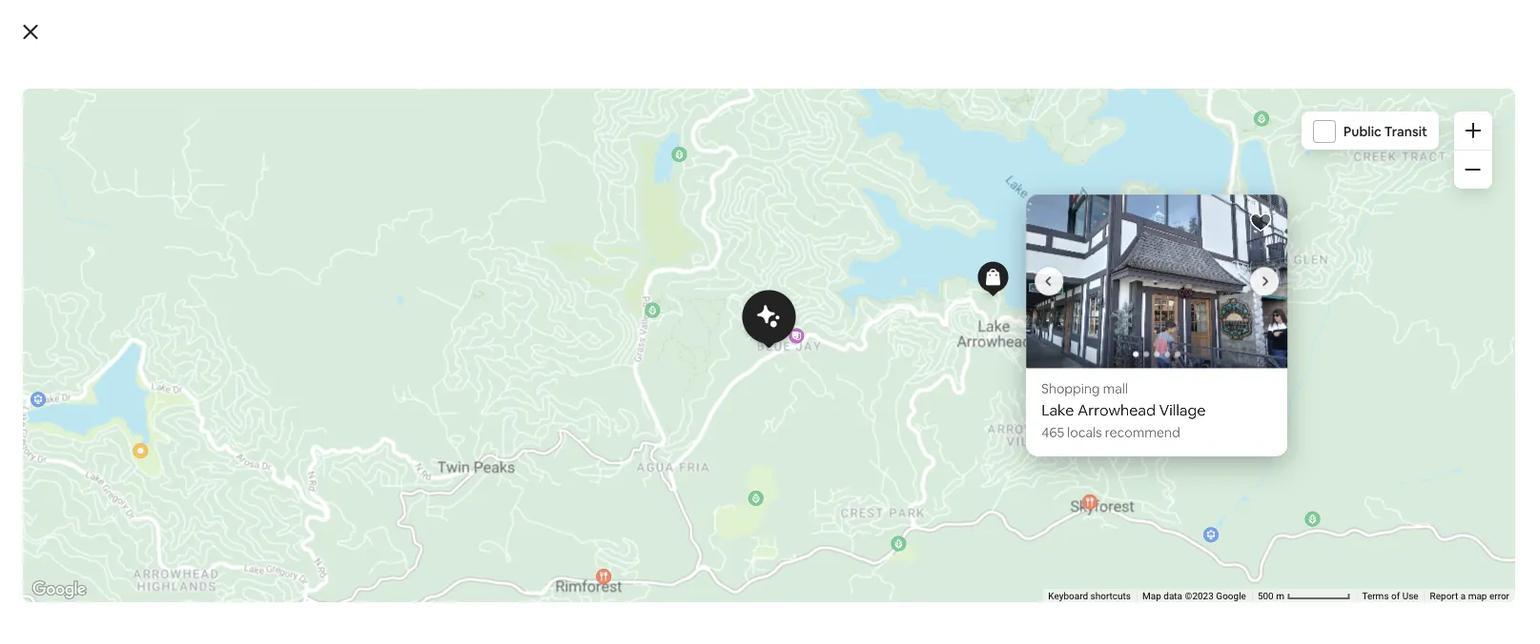 Task type: describe. For each thing, give the bounding box(es) containing it.
stay
[[354, 568, 388, 590]]

terms for 500 m "button" related to google map
showing 0 points of interest. "region" terms of use link
[[1362, 591, 1389, 602]]

show all prices inside deep creek narrows climb/explore/photos group
[[277, 412, 367, 429]]

public transit
[[1344, 123, 1428, 140]]

list
[[1226, 576, 1252, 595]]

arrowhead animal hospital image
[[742, 290, 796, 348]]

show all prices for 4.98
[[474, 412, 564, 429]]

terms of use for terms of use link corresponding to 500 m "button" corresponding to the map region
[[1176, 336, 1233, 348]]

show all prices button for 4.98 ( 218 )
[[474, 412, 564, 429]]

lake
[[959, 397, 992, 417]]

shortcuts
[[1091, 591, 1131, 602]]

all inside deep creek narrows climb/explore/photos group
[[313, 412, 327, 429]]

73
[[712, 336, 726, 353]]

mall
[[1103, 380, 1128, 398]]

500 m button for google map
showing 0 points of interest. "region"
[[1252, 589, 1357, 603]]

terms of use link for 500 m "button" corresponding to the map region
[[1176, 336, 1233, 348]]

terms of use link for 500 m "button" related to google map
showing 0 points of interest. "region"
[[1362, 591, 1419, 602]]

keyboard
[[1049, 591, 1088, 602]]

recommend
[[1105, 424, 1181, 441]]

report a map error
[[1430, 591, 1510, 602]]

shopping mall
[[1042, 380, 1128, 398]]

to for stay
[[332, 568, 350, 590]]

map data button
[[1019, 335, 1060, 349]]

ca-
[[1005, 378, 1032, 398]]

a
[[1461, 591, 1466, 602]]

map region
[[688, 0, 1420, 372]]

map for map data ©2023 google
[[1143, 591, 1162, 602]]

zoom out image
[[1466, 162, 1481, 177]]

data
[[1164, 591, 1183, 602]]

keyboard shortcuts image
[[993, 338, 1008, 348]]

of for terms of use link corresponding to 500 m "button" corresponding to the map region
[[1205, 336, 1214, 348]]

more
[[343, 474, 380, 493]]

of for 500 m "button" related to google map
showing 0 points of interest. "region" terms of use link
[[1392, 591, 1400, 602]]

map data
[[1019, 336, 1060, 348]]

save to wish list button
[[1109, 567, 1261, 605]]

4.98
[[489, 336, 516, 353]]

( for 73
[[707, 336, 712, 353]]

prices inside deep creek narrows climb/explore/photos group
[[330, 412, 367, 429]]

report
[[1430, 591, 1459, 602]]

189
[[1032, 378, 1056, 398]]

places to stay nearby
[[277, 568, 447, 590]]

directions
[[986, 440, 1049, 457]]

27244
[[959, 378, 1002, 398]]

use for 500 m "button" related to google map
showing 0 points of interest. "region" terms of use link
[[1403, 591, 1419, 602]]

ca
[[1080, 397, 1102, 417]]

jay
[[992, 416, 1016, 436]]

500 for google map
showing 0 points of interest. "region"
[[1258, 591, 1274, 602]]

show more link
[[277, 461, 403, 507]]

keyboard shortcuts
[[1049, 591, 1131, 602]]

map
[[1468, 591, 1487, 602]]

m for 500 m "button" related to google map
showing 0 points of interest. "region"
[[1276, 591, 1285, 602]]

show all prices for 5.0
[[671, 412, 761, 429]]

report errors in the road map or imagery to google image
[[1244, 335, 1256, 346]]

prices for 5.0
[[723, 412, 761, 429]]

get directions link
[[959, 440, 1049, 457]]

©2023
[[1185, 591, 1214, 602]]

show for the hot springs hike with photographer group
[[474, 412, 507, 429]]

show left more
[[300, 474, 339, 493]]

transit
[[1385, 123, 1428, 140]]



Task type: vqa. For each thing, say whether or not it's contained in the screenshot.
$81 $79
no



Task type: locate. For each thing, give the bounding box(es) containing it.
show for deep creek narrows climb/explore/photos group
[[277, 412, 311, 429]]

add listing to a list image
[[1250, 211, 1273, 234]]

terms of use link left 'report'
[[1362, 591, 1419, 602]]

prices inside the hot springs hike with photographer group
[[526, 412, 564, 429]]

1 horizontal spatial (
[[707, 336, 712, 353]]

shopping
[[1042, 380, 1100, 398]]

next image
[[847, 197, 858, 209]]

show inside pinnacles hike photo shoot group
[[671, 412, 704, 429]]

500 m button right list
[[1252, 589, 1357, 603]]

0 vertical spatial 500
[[1072, 336, 1088, 348]]

prices down 73
[[723, 412, 761, 429]]

show inside the hot springs hike with photographer group
[[474, 412, 507, 429]]

1 vertical spatial of
[[1392, 591, 1400, 602]]

0 vertical spatial terms of use
[[1176, 336, 1233, 348]]

show all prices button inside pinnacles hike photo shoot group
[[671, 412, 761, 429]]

0 horizontal spatial 500
[[1072, 336, 1088, 348]]

1 vertical spatial map
[[1143, 591, 1162, 602]]

show all prices button
[[277, 412, 367, 429], [474, 412, 564, 429], [671, 412, 761, 429]]

0 vertical spatial terms of use link
[[1176, 336, 1233, 348]]

1 vertical spatial use
[[1403, 591, 1419, 602]]

2 horizontal spatial prices
[[723, 412, 761, 429]]

all for 4.98
[[510, 412, 523, 429]]

all up show more
[[313, 412, 327, 429]]

rating 5.0 out of 5; 73 reviews image
[[671, 336, 730, 353]]

share button
[[988, 567, 1061, 605]]

3 all from the left
[[707, 412, 720, 429]]

500 m right data
[[1072, 336, 1101, 348]]

prices
[[330, 412, 367, 429], [526, 412, 564, 429], [723, 412, 761, 429]]

share
[[1011, 576, 1051, 595]]

465 locals recommend
[[1042, 424, 1181, 441]]

pinnacles hike photo shoot group
[[671, 84, 852, 430]]

0 horizontal spatial save this experience image
[[420, 100, 442, 123]]

all inside the hot springs hike with photographer group
[[510, 412, 523, 429]]

1 ( from the left
[[518, 336, 523, 353]]

show all prices button inside deep creek narrows climb/explore/photos group
[[277, 412, 367, 429]]

prices inside pinnacles hike photo shoot group
[[723, 412, 761, 429]]

terms left 'report'
[[1362, 591, 1389, 602]]

arrowhead,
[[995, 397, 1077, 417]]

( inside the hot springs hike with photographer group
[[518, 336, 523, 353]]

use
[[1217, 336, 1233, 348], [1403, 591, 1419, 602]]

1 horizontal spatial google image
[[933, 323, 996, 348]]

all
[[313, 412, 327, 429], [510, 412, 523, 429], [707, 412, 720, 429]]

2 all from the left
[[510, 412, 523, 429]]

500 m button up mall
[[1066, 335, 1171, 349]]

use for terms of use link corresponding to 500 m "button" corresponding to the map region
[[1217, 336, 1233, 348]]

1 show all prices button from the left
[[277, 412, 367, 429]]

0 vertical spatial of
[[1205, 336, 1214, 348]]

terms left report errors in the road map or imagery to google
[[1176, 336, 1203, 348]]

google map
showing 0 points of interest. region
[[0, 32, 1538, 627]]

all down 4.98 ( 218 )
[[510, 412, 523, 429]]

all down 73
[[707, 412, 720, 429]]

500 m
[[1072, 336, 1101, 348], [1258, 591, 1287, 602]]

show more
[[300, 474, 380, 493]]

map data ©2023 google
[[1143, 591, 1246, 602]]

wish
[[1188, 576, 1223, 595]]

1 horizontal spatial )
[[726, 336, 730, 353]]

save this experience image for deep creek narrows climb/explore/photos group
[[420, 100, 442, 123]]

use left report errors in the road map or imagery to google
[[1217, 336, 1233, 348]]

1 vertical spatial 500 m
[[1258, 591, 1287, 602]]

show all prices down 4.98 ( 218 )
[[474, 412, 564, 429]]

to for wish
[[1169, 576, 1184, 595]]

( inside pinnacles hike photo shoot group
[[707, 336, 712, 353]]

terms
[[1176, 336, 1203, 348], [1362, 591, 1389, 602]]

deep creek narrows climb/explore/photos group
[[277, 84, 459, 430]]

465
[[1042, 424, 1065, 441]]

m for 500 m "button" corresponding to the map region
[[1090, 336, 1099, 348]]

to inside button
[[1169, 576, 1184, 595]]

( right 4.98
[[518, 336, 523, 353]]

1 vertical spatial google image
[[28, 578, 91, 603]]

3 show all prices button from the left
[[671, 412, 761, 429]]

500 m button for the map region
[[1066, 335, 1171, 349]]

prices for 4.98
[[526, 412, 564, 429]]

0 horizontal spatial terms of use link
[[1176, 336, 1233, 348]]

show inside deep creek narrows climb/explore/photos group
[[277, 412, 311, 429]]

500 right data
[[1072, 336, 1088, 348]]

0 horizontal spatial (
[[518, 336, 523, 353]]

0 horizontal spatial to
[[332, 568, 350, 590]]

image 1 image
[[1026, 195, 1288, 369], [1026, 195, 1288, 369]]

show all prices inside pinnacles hike photo shoot group
[[671, 412, 761, 429]]

1 vertical spatial 500 m button
[[1252, 589, 1357, 603]]

1 horizontal spatial terms of use link
[[1362, 591, 1419, 602]]

of left 'report'
[[1392, 591, 1400, 602]]

of left report errors in the road map or imagery to google
[[1205, 336, 1214, 348]]

3 prices from the left
[[723, 412, 761, 429]]

( right the 5.0
[[707, 336, 712, 353]]

1 prices from the left
[[330, 412, 367, 429]]

1 horizontal spatial use
[[1403, 591, 1419, 602]]

1 save this experience image from the left
[[420, 100, 442, 123]]

all for 5.0
[[707, 412, 720, 429]]

m right data
[[1090, 336, 1099, 348]]

0 horizontal spatial show all prices button
[[277, 412, 367, 429]]

) inside the hot springs hike with photographer group
[[544, 336, 548, 353]]

500 for the map region
[[1072, 336, 1088, 348]]

2 prices from the left
[[526, 412, 564, 429]]

m
[[1090, 336, 1099, 348], [1276, 591, 1285, 602]]

2 show all prices from the left
[[474, 412, 564, 429]]

0 horizontal spatial m
[[1090, 336, 1099, 348]]

218
[[523, 336, 544, 353]]

500 m right list
[[1258, 591, 1287, 602]]

0 horizontal spatial terms
[[1176, 336, 1203, 348]]

lake arrowhead village group
[[1026, 195, 1538, 457]]

1 show all prices from the left
[[277, 412, 367, 429]]

public
[[1344, 123, 1382, 140]]

1 vertical spatial terms of use link
[[1362, 591, 1419, 602]]

0 vertical spatial google image
[[933, 323, 996, 348]]

500 m for 500 m "button" corresponding to the map region
[[1072, 336, 1101, 348]]

terms of use for 500 m "button" related to google map
showing 0 points of interest. "region" terms of use link
[[1362, 591, 1419, 602]]

terms of use left 'report'
[[1362, 591, 1419, 602]]

1 horizontal spatial show all prices
[[474, 412, 564, 429]]

save this experience image for the hot springs hike with photographer group
[[616, 100, 639, 123]]

0 horizontal spatial google image
[[28, 578, 91, 603]]

) for 5.0 ( 73 )
[[726, 336, 730, 353]]

all inside pinnacles hike photo shoot group
[[707, 412, 720, 429]]

2 horizontal spatial all
[[707, 412, 720, 429]]

2 horizontal spatial show all prices
[[671, 412, 761, 429]]

1 vertical spatial m
[[1276, 591, 1285, 602]]

1 horizontal spatial 500 m button
[[1252, 589, 1357, 603]]

0 horizontal spatial use
[[1217, 336, 1233, 348]]

save this experience image
[[813, 100, 836, 123]]

save this experience image
[[420, 100, 442, 123], [616, 100, 639, 123]]

1 vertical spatial terms of use
[[1362, 591, 1419, 602]]

of
[[1205, 336, 1214, 348], [1392, 591, 1400, 602]]

terms of use link left report errors in the road map or imagery to google
[[1176, 336, 1233, 348]]

1 horizontal spatial to
[[1169, 576, 1184, 595]]

0 vertical spatial 500 m
[[1072, 336, 1101, 348]]

show for pinnacles hike photo shoot group
[[671, 412, 704, 429]]

) right 4.98
[[544, 336, 548, 353]]

2 save this experience image from the left
[[616, 100, 639, 123]]

0 horizontal spatial prices
[[330, 412, 367, 429]]

show all prices button down 73
[[671, 412, 761, 429]]

) inside pinnacles hike photo shoot group
[[726, 336, 730, 353]]

1 horizontal spatial m
[[1276, 591, 1285, 602]]

m right list
[[1276, 591, 1285, 602]]

report a map error link
[[1430, 591, 1510, 602]]

) right the 5.0
[[726, 336, 730, 353]]

0 vertical spatial map
[[1019, 336, 1038, 348]]

prices down 218
[[526, 412, 564, 429]]

zoom in image
[[1466, 123, 1481, 138]]

save this experience image inside deep creek narrows climb/explore/photos group
[[420, 100, 442, 123]]

5.0
[[686, 336, 704, 353]]

show all prices button up show more
[[277, 412, 367, 429]]

rating 4.98 out of 5; 218 reviews image
[[474, 336, 548, 353]]

1 all from the left
[[313, 412, 327, 429]]

0 horizontal spatial 500 m
[[1072, 336, 1101, 348]]

prices up show more
[[330, 412, 367, 429]]

blue
[[959, 416, 989, 436]]

2 show all prices button from the left
[[474, 412, 564, 429]]

1 horizontal spatial all
[[510, 412, 523, 429]]

data
[[1041, 336, 1060, 348]]

500
[[1072, 336, 1088, 348], [1258, 591, 1274, 602]]

keyboard shortcuts button
[[1049, 590, 1131, 603]]

map inside button
[[1019, 336, 1038, 348]]

show all prices up show more
[[277, 412, 367, 429]]

1 horizontal spatial 500
[[1258, 591, 1274, 602]]

show all prices inside the hot springs hike with photographer group
[[474, 412, 564, 429]]

save this experience image inside the hot springs hike with photographer group
[[616, 100, 639, 123]]

(
[[518, 336, 523, 353], [707, 336, 712, 353]]

500 right list
[[1258, 591, 1274, 602]]

1 horizontal spatial map
[[1143, 591, 1162, 602]]

0 vertical spatial terms
[[1176, 336, 1203, 348]]

)
[[544, 336, 548, 353], [726, 336, 730, 353]]

google image
[[933, 323, 996, 348], [28, 578, 91, 603]]

4.98 ( 218 )
[[489, 336, 548, 353]]

show all prices button down 4.98 ( 218 )
[[474, 412, 564, 429]]

0 horizontal spatial )
[[544, 336, 548, 353]]

image 2 image
[[1288, 195, 1538, 369]]

27244 ca-189 lake arrowhead, ca blue jay get directions
[[959, 378, 1102, 457]]

map for map data
[[1019, 336, 1038, 348]]

show
[[277, 412, 311, 429], [474, 412, 507, 429], [671, 412, 704, 429], [300, 474, 339, 493]]

0 horizontal spatial 500 m button
[[1066, 335, 1171, 349]]

0 vertical spatial m
[[1090, 336, 1099, 348]]

google
[[1216, 591, 1246, 602]]

1 horizontal spatial prices
[[526, 412, 564, 429]]

to left ©2023
[[1169, 576, 1184, 595]]

use left 'report'
[[1403, 591, 1419, 602]]

show all prices down 73
[[671, 412, 761, 429]]

google image for the map region
[[933, 323, 996, 348]]

locals
[[1068, 424, 1102, 441]]

0 horizontal spatial map
[[1019, 336, 1038, 348]]

save to wish list
[[1131, 576, 1252, 595]]

to left stay
[[332, 568, 350, 590]]

1 horizontal spatial save this experience image
[[616, 100, 639, 123]]

2 ) from the left
[[726, 336, 730, 353]]

show all prices
[[277, 412, 367, 429], [474, 412, 564, 429], [671, 412, 761, 429]]

1 vertical spatial 500
[[1258, 591, 1274, 602]]

3 show all prices from the left
[[671, 412, 761, 429]]

save
[[1131, 576, 1165, 595]]

show up show more
[[277, 412, 311, 429]]

1 horizontal spatial terms
[[1362, 591, 1389, 602]]

show down 4.98
[[474, 412, 507, 429]]

1 horizontal spatial show all prices button
[[474, 412, 564, 429]]

( for 218
[[518, 336, 523, 353]]

0 horizontal spatial of
[[1205, 336, 1214, 348]]

5.0 ( 73 )
[[686, 336, 730, 353]]

1 horizontal spatial 500 m
[[1258, 591, 1287, 602]]

2 ( from the left
[[707, 336, 712, 353]]

map
[[1019, 336, 1038, 348], [1143, 591, 1162, 602]]

0 vertical spatial 500 m button
[[1066, 335, 1171, 349]]

0 vertical spatial use
[[1217, 336, 1233, 348]]

error
[[1490, 591, 1510, 602]]

terms of use link
[[1176, 336, 1233, 348], [1362, 591, 1419, 602]]

500 m for 500 m "button" related to google map
showing 0 points of interest. "region"
[[1258, 591, 1287, 602]]

0 horizontal spatial all
[[313, 412, 327, 429]]

terms of use left report errors in the road map or imagery to google
[[1176, 336, 1233, 348]]

get
[[959, 440, 983, 457]]

terms of use
[[1176, 336, 1233, 348], [1362, 591, 1419, 602]]

2 horizontal spatial show all prices button
[[671, 412, 761, 429]]

google image for google map
showing 0 points of interest. "region"
[[28, 578, 91, 603]]

) for 4.98 ( 218 )
[[544, 336, 548, 353]]

0 horizontal spatial show all prices
[[277, 412, 367, 429]]

terms for terms of use link corresponding to 500 m "button" corresponding to the map region
[[1176, 336, 1203, 348]]

nearby
[[391, 568, 447, 590]]

show all prices button inside the hot springs hike with photographer group
[[474, 412, 564, 429]]

show all prices button for 5.0 ( 73 )
[[671, 412, 761, 429]]

500 m button
[[1066, 335, 1171, 349], [1252, 589, 1357, 603]]

to
[[332, 568, 350, 590], [1169, 576, 1184, 595]]

hot springs hike with photographer group
[[474, 84, 656, 430]]

0 horizontal spatial terms of use
[[1176, 336, 1233, 348]]

show down the 5.0
[[671, 412, 704, 429]]

1 vertical spatial terms
[[1362, 591, 1389, 602]]

places
[[277, 568, 329, 590]]

1 horizontal spatial of
[[1392, 591, 1400, 602]]

1 horizontal spatial terms of use
[[1362, 591, 1419, 602]]

1 ) from the left
[[544, 336, 548, 353]]



